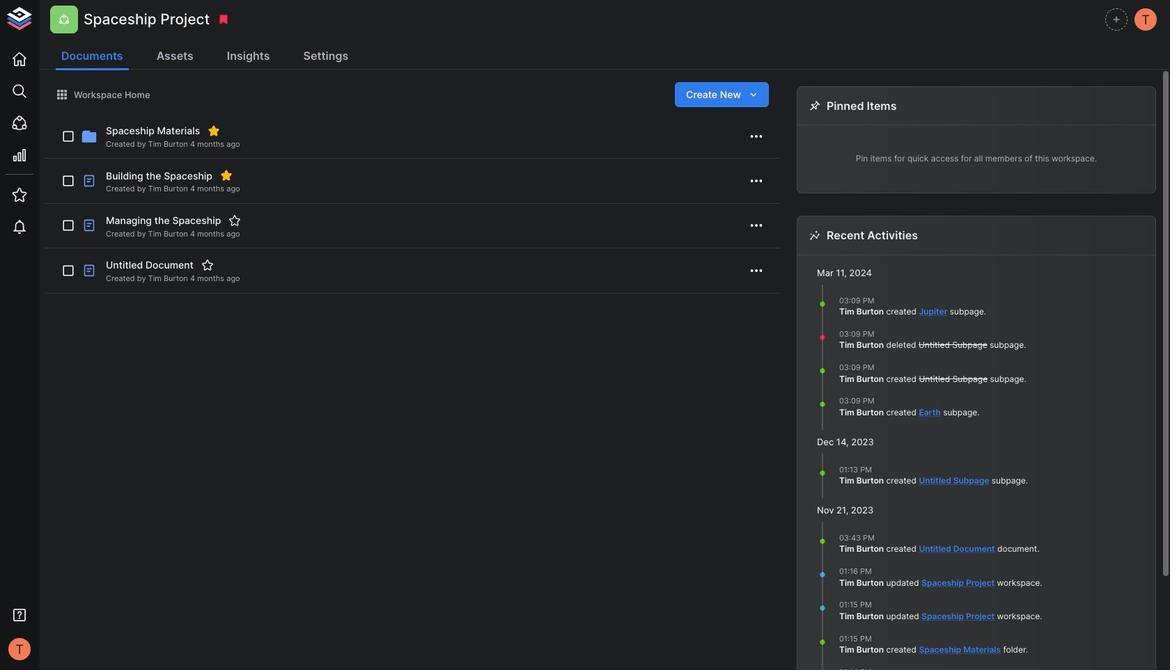 Task type: locate. For each thing, give the bounding box(es) containing it.
favorite image
[[229, 214, 241, 227]]

favorite image
[[201, 259, 214, 272]]

remove favorite image
[[220, 170, 233, 182]]



Task type: describe. For each thing, give the bounding box(es) containing it.
remove favorite image
[[208, 125, 220, 137]]

remove bookmark image
[[218, 13, 230, 26]]



Task type: vqa. For each thing, say whether or not it's contained in the screenshot.
middle 'as'
no



